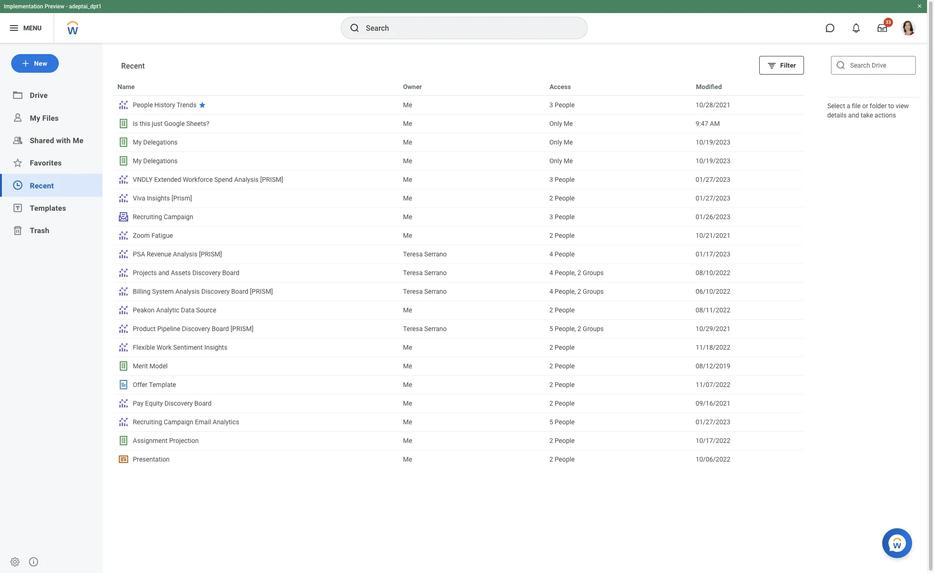 Task type: locate. For each thing, give the bounding box(es) containing it.
2 people link for 10/17/2022
[[550, 436, 689, 446]]

peakon
[[133, 306, 155, 314]]

workbook image
[[118, 118, 129, 129], [118, 137, 129, 148], [118, 155, 129, 166], [118, 360, 129, 372], [118, 435, 129, 446], [118, 435, 129, 446]]

only me link for third "me" cell from the top of the item list 'region'
[[550, 137, 689, 147]]

me cell for presentation link
[[400, 451, 546, 468]]

only me link for 4th "me" cell from the top of the item list 'region'
[[550, 156, 689, 166]]

1 horizontal spatial recent
[[121, 62, 145, 70]]

2 for 08/11/2022
[[550, 306, 553, 314]]

me for the vndly extended workforce spend analysis [prism] "link" "me" cell
[[403, 176, 412, 183]]

row containing zoom fatigue
[[114, 226, 804, 245]]

my delegations for workbook image for my delegations link for 4th "me" cell from the top of the item list 'region'
[[133, 157, 178, 165]]

3 4 from the top
[[550, 288, 553, 295]]

4 teresa serrano from the top
[[403, 325, 447, 333]]

2 2 people from the top
[[550, 232, 575, 239]]

billing system analysis discovery board [prism] link
[[118, 286, 396, 297]]

1 2 people link from the top
[[550, 193, 689, 203]]

my left files
[[30, 114, 40, 122]]

16 me cell from the top
[[400, 451, 546, 468]]

workbook image for merit model link
[[118, 360, 129, 372]]

3 people for 01/27/2023
[[550, 176, 575, 183]]

1 vertical spatial my delegations link
[[118, 155, 396, 166]]

3 groups from the top
[[583, 325, 604, 333]]

3 teresa from the top
[[403, 288, 423, 295]]

3 3 people from the top
[[550, 213, 575, 221]]

4 serrano from the top
[[424, 325, 447, 333]]

3 me cell from the top
[[400, 133, 546, 151]]

row
[[114, 77, 804, 96], [114, 96, 804, 114], [114, 114, 804, 133], [114, 133, 804, 152], [114, 152, 804, 170], [114, 170, 804, 189], [114, 189, 804, 208], [114, 208, 804, 226], [114, 226, 804, 245], [114, 245, 804, 263], [114, 263, 804, 282], [114, 282, 804, 301], [114, 301, 804, 319], [114, 319, 804, 338], [114, 338, 804, 357], [114, 357, 804, 375], [114, 375, 804, 394], [114, 394, 804, 413], [114, 413, 804, 431], [114, 431, 804, 450], [114, 450, 804, 469]]

user image
[[12, 112, 23, 123]]

4 row from the top
[[114, 133, 804, 152]]

my delegations up extended
[[133, 157, 178, 165]]

star image right trends
[[199, 101, 206, 109]]

my delegations
[[133, 139, 178, 146], [133, 157, 178, 165]]

4 teresa serrano cell from the top
[[400, 320, 546, 338]]

recruiting inside recruiting campaign link
[[133, 213, 162, 221]]

my delegations for my delegations link corresponding to third "me" cell from the top of the item list 'region' workbook image
[[133, 139, 178, 146]]

2 me cell from the top
[[400, 115, 546, 132]]

2 recruiting from the top
[[133, 418, 162, 426]]

templates button
[[30, 204, 66, 213]]

me cell for zoom fatigue 'link' on the left top of the page
[[400, 227, 546, 244]]

2 4 from the top
[[550, 269, 553, 277]]

13 me cell from the top
[[400, 395, 546, 412]]

2 teresa serrano cell from the top
[[400, 264, 546, 282]]

0 vertical spatial people,
[[555, 269, 576, 277]]

my delegations link for 4th "me" cell from the top of the item list 'region'
[[118, 155, 396, 166]]

0 vertical spatial 10/19/2023
[[696, 139, 731, 146]]

workbook image for my delegations link for 4th "me" cell from the top of the item list 'region'
[[118, 155, 129, 166]]

3 2 people from the top
[[550, 306, 575, 314]]

3 workbook image from the top
[[118, 155, 129, 166]]

2 only me from the top
[[550, 139, 573, 146]]

2 people for 10/17/2022
[[550, 437, 575, 444]]

0 vertical spatial 4 people, 2 groups link
[[550, 268, 689, 278]]

me for presentation link's "me" cell
[[403, 456, 412, 463]]

0 vertical spatial only me link
[[550, 118, 689, 129]]

analysis up projects and assets discovery board
[[173, 250, 197, 258]]

2 vertical spatial 3 people
[[550, 213, 575, 221]]

1 2 people from the top
[[550, 194, 575, 202]]

7 row from the top
[[114, 189, 804, 208]]

insights right sentiment
[[204, 344, 228, 351]]

4 people, 2 groups link
[[550, 268, 689, 278], [550, 286, 689, 297]]

0 vertical spatial 4 people, 2 groups
[[550, 269, 604, 277]]

12 row from the top
[[114, 282, 804, 301]]

2 vertical spatial only
[[550, 157, 562, 165]]

grid containing name
[[114, 77, 804, 573]]

my for 17th row from the bottom
[[133, 157, 142, 165]]

my
[[30, 114, 40, 122], [133, 139, 142, 146], [133, 157, 142, 165]]

1 groups from the top
[[583, 269, 604, 277]]

recent up name on the top of page
[[121, 62, 145, 70]]

16 row from the top
[[114, 357, 804, 375]]

2 inside the 5 people, 2 groups link
[[578, 325, 582, 333]]

campaign
[[164, 213, 193, 221], [164, 418, 193, 426]]

1 only me link from the top
[[550, 118, 689, 129]]

board down source
[[212, 325, 229, 333]]

2 people for 01/27/2023
[[550, 194, 575, 202]]

menu banner
[[0, 0, 928, 43]]

1 my delegations link from the top
[[118, 137, 396, 148]]

my delegations down just
[[133, 139, 178, 146]]

2 for 08/12/2019
[[550, 362, 553, 370]]

only
[[550, 120, 562, 127], [550, 139, 562, 146], [550, 157, 562, 165]]

1 vertical spatial insights
[[204, 344, 228, 351]]

19 row from the top
[[114, 413, 804, 431]]

2 vertical spatial 3
[[550, 213, 553, 221]]

6 2 people from the top
[[550, 381, 575, 388]]

only me
[[550, 120, 573, 127], [550, 139, 573, 146], [550, 157, 573, 165]]

0 vertical spatial 4
[[550, 250, 553, 258]]

discovery up sentiment
[[182, 325, 210, 333]]

delegations for my delegations link corresponding to third "me" cell from the top of the item list 'region' workbook image
[[143, 139, 178, 146]]

1 vertical spatial recent
[[30, 181, 54, 190]]

people
[[133, 101, 153, 109], [555, 101, 575, 109], [555, 176, 575, 183], [555, 194, 575, 202], [555, 213, 575, 221], [555, 232, 575, 239], [555, 250, 575, 258], [555, 306, 575, 314], [555, 344, 575, 351], [555, 362, 575, 370], [555, 381, 575, 388], [555, 400, 575, 407], [555, 418, 575, 426], [555, 437, 575, 444], [555, 456, 575, 463]]

star image
[[199, 101, 206, 109], [12, 157, 23, 168]]

workbook image for my delegations link corresponding to third "me" cell from the top of the item list 'region'
[[118, 137, 129, 148]]

1 vertical spatial 5
[[550, 418, 553, 426]]

5 me cell from the top
[[400, 171, 546, 188]]

2 vertical spatial 4
[[550, 288, 553, 295]]

me cell for pay equity discovery board link at the bottom of page
[[400, 395, 546, 412]]

1 people, from the top
[[555, 269, 576, 277]]

me cell for offer template link
[[400, 376, 546, 394]]

10 row from the top
[[114, 245, 804, 263]]

0 vertical spatial 5
[[550, 325, 553, 333]]

row containing recruiting campaign
[[114, 208, 804, 226]]

4 workbook image from the top
[[118, 360, 129, 372]]

2 teresa from the top
[[403, 269, 423, 277]]

row containing recruiting campaign email analytics
[[114, 413, 804, 431]]

groups for 06/10/2022
[[583, 288, 604, 295]]

people inside 'link'
[[555, 418, 575, 426]]

only me for third "me" cell from the top of the item list 'region'
[[550, 139, 573, 146]]

delegations
[[143, 139, 178, 146], [143, 157, 178, 165]]

01/26/2023
[[696, 213, 731, 221]]

3 3 from the top
[[550, 213, 553, 221]]

menu
[[23, 24, 42, 32]]

0 horizontal spatial star image
[[12, 157, 23, 168]]

2 vertical spatial 3 people link
[[550, 212, 689, 222]]

6 me cell from the top
[[400, 189, 546, 207]]

filter image
[[768, 61, 777, 70]]

my delegations link up the vndly extended workforce spend analysis [prism] "link"
[[118, 155, 396, 166]]

recruiting inside recruiting campaign email analytics link
[[133, 418, 162, 426]]

only for 4th "me" cell from the top of the item list 'region'
[[550, 157, 562, 165]]

9:47 am
[[696, 120, 720, 127]]

1 5 from the top
[[550, 325, 553, 333]]

me cell for recruiting campaign email analytics link
[[400, 413, 546, 431]]

discovery board image
[[118, 99, 129, 111], [118, 174, 129, 185], [118, 193, 129, 204], [118, 193, 129, 204], [118, 230, 129, 241], [118, 230, 129, 241], [118, 249, 129, 260], [118, 249, 129, 260], [118, 267, 129, 278], [118, 267, 129, 278], [118, 305, 129, 316], [118, 323, 129, 334], [118, 416, 129, 428]]

gear image
[[9, 556, 21, 568]]

presentations image
[[118, 454, 129, 465], [118, 454, 129, 465]]

4 people, 2 groups
[[550, 269, 604, 277], [550, 288, 604, 295]]

1 serrano from the top
[[424, 250, 447, 258]]

2 people link for 09/16/2021
[[550, 398, 689, 409]]

2 delegations from the top
[[143, 157, 178, 165]]

0 horizontal spatial recent
[[30, 181, 54, 190]]

10 me cell from the top
[[400, 339, 546, 356]]

discovery board image
[[118, 99, 129, 111], [118, 174, 129, 185], [118, 286, 129, 297], [118, 286, 129, 297], [118, 305, 129, 316], [118, 323, 129, 334], [118, 342, 129, 353], [118, 342, 129, 353], [118, 398, 129, 409], [118, 398, 129, 409], [118, 416, 129, 428]]

1 vertical spatial 4
[[550, 269, 553, 277]]

5 people
[[550, 418, 575, 426]]

trends
[[177, 101, 197, 109]]

me for assignment projection link in the left of the page "me" cell
[[403, 437, 412, 444]]

21 row from the top
[[114, 450, 804, 469]]

2 vertical spatial only me
[[550, 157, 573, 165]]

teresa serrano cell
[[400, 245, 546, 263], [400, 264, 546, 282], [400, 283, 546, 300], [400, 320, 546, 338]]

8 2 people link from the top
[[550, 436, 689, 446]]

peakon analytic data source
[[133, 306, 216, 314]]

teresa serrano for projects and assets discovery board
[[403, 269, 447, 277]]

9 row from the top
[[114, 226, 804, 245]]

new button
[[11, 54, 59, 73]]

row containing projects and assets discovery board
[[114, 263, 804, 282]]

row containing assignment projection
[[114, 431, 804, 450]]

20 row from the top
[[114, 431, 804, 450]]

peakon analytic data source link
[[118, 305, 396, 316]]

me for "me" cell corresponding to flexible work sentiment insights link
[[403, 344, 412, 351]]

1 vertical spatial my
[[133, 139, 142, 146]]

1 vertical spatial my delegations
[[133, 157, 178, 165]]

1 4 people, 2 groups from the top
[[550, 269, 604, 277]]

teresa serrano for product pipeline discovery board [prism]
[[403, 325, 447, 333]]

0 vertical spatial only
[[550, 120, 562, 127]]

analysis for [prism]
[[173, 250, 197, 258]]

1 vertical spatial only me
[[550, 139, 573, 146]]

11/18/2022
[[696, 344, 731, 351]]

1 vertical spatial 4 people, 2 groups link
[[550, 286, 689, 297]]

[prism] inside "link"
[[260, 176, 283, 183]]

serrano for billing system analysis discovery board [prism]
[[424, 288, 447, 295]]

1 row from the top
[[114, 77, 804, 96]]

my delegations link
[[118, 137, 396, 148], [118, 155, 396, 166]]

1 vertical spatial 3 people link
[[550, 174, 689, 185]]

08/12/2019
[[696, 362, 731, 370]]

2 row from the top
[[114, 96, 804, 114]]

search image
[[349, 22, 360, 34]]

0 horizontal spatial and
[[158, 269, 169, 277]]

workbook image
[[118, 118, 129, 129], [118, 137, 129, 148], [118, 155, 129, 166], [118, 360, 129, 372]]

4 2 people link from the top
[[550, 342, 689, 353]]

presentation link
[[118, 454, 396, 465]]

3 teresa serrano cell from the top
[[400, 283, 546, 300]]

3 for 01/26/2023
[[550, 213, 553, 221]]

file
[[852, 102, 861, 110]]

4 people, 2 groups up 5 people, 2 groups
[[550, 288, 604, 295]]

work
[[157, 344, 172, 351]]

me for merit model link's "me" cell
[[403, 362, 412, 370]]

2 5 from the top
[[550, 418, 553, 426]]

revenue
[[147, 250, 171, 258]]

recruiting for recruiting campaign
[[133, 213, 162, 221]]

11 me cell from the top
[[400, 357, 546, 375]]

campaign down the [prism]
[[164, 213, 193, 221]]

3 people for 10/28/2021
[[550, 101, 575, 109]]

1 me cell from the top
[[400, 96, 546, 114]]

analysis for discovery
[[175, 288, 200, 295]]

analysis up viva insights [prism] link
[[234, 176, 259, 183]]

10/19/2023 for 4th "me" cell from the top of the item list 'region'
[[696, 157, 731, 165]]

1 vertical spatial delegations
[[143, 157, 178, 165]]

2 for 10/21/2021
[[550, 232, 553, 239]]

1 3 people link from the top
[[550, 100, 689, 110]]

0 horizontal spatial insights
[[147, 194, 170, 202]]

campaign inside recruiting campaign link
[[164, 213, 193, 221]]

analytics
[[213, 418, 239, 426]]

discovery
[[192, 269, 221, 277], [201, 288, 230, 295], [182, 325, 210, 333], [165, 400, 193, 407]]

1 vertical spatial only
[[550, 139, 562, 146]]

2 3 people link from the top
[[550, 174, 689, 185]]

0 vertical spatial campaign
[[164, 213, 193, 221]]

1 vertical spatial analysis
[[173, 250, 197, 258]]

campaign up projection
[[164, 418, 193, 426]]

2 for 11/07/2022
[[550, 381, 553, 388]]

1 vertical spatial only me link
[[550, 137, 689, 147]]

pay equity discovery board link
[[118, 398, 396, 409]]

analysis up data
[[175, 288, 200, 295]]

only for is this just google sheets? link's "me" cell
[[550, 120, 562, 127]]

justify image
[[8, 22, 20, 34]]

me for "me" cell associated with pay equity discovery board link at the bottom of page
[[403, 400, 412, 407]]

1 10/19/2023 from the top
[[696, 139, 731, 146]]

0 vertical spatial and
[[849, 111, 860, 119]]

2 people for 08/11/2022
[[550, 306, 575, 314]]

2 vertical spatial people,
[[555, 325, 576, 333]]

2 people for 08/12/2019
[[550, 362, 575, 370]]

board
[[222, 269, 240, 277], [231, 288, 249, 295], [212, 325, 229, 333], [194, 400, 212, 407]]

groups
[[583, 269, 604, 277], [583, 288, 604, 295], [583, 325, 604, 333]]

insights
[[147, 194, 170, 202], [204, 344, 228, 351]]

3 people link
[[550, 100, 689, 110], [550, 174, 689, 185], [550, 212, 689, 222]]

1 vertical spatial and
[[158, 269, 169, 277]]

15 row from the top
[[114, 338, 804, 357]]

my down is
[[133, 139, 142, 146]]

6 row from the top
[[114, 170, 804, 189]]

teresa
[[403, 250, 423, 258], [403, 269, 423, 277], [403, 288, 423, 295], [403, 325, 423, 333]]

board down psa revenue analysis [prism] link
[[222, 269, 240, 277]]

view
[[896, 102, 909, 110]]

pay equity discovery board
[[133, 400, 212, 407]]

2 for 09/16/2021
[[550, 400, 553, 407]]

0 vertical spatial groups
[[583, 269, 604, 277]]

projects and assets discovery board link
[[118, 267, 396, 278]]

5
[[550, 325, 553, 333], [550, 418, 553, 426]]

people for recruiting campaign
[[555, 213, 575, 221]]

row containing offer template
[[114, 375, 804, 394]]

1 vertical spatial campaign
[[164, 418, 193, 426]]

merit model link
[[118, 360, 396, 372]]

3 people, from the top
[[555, 325, 576, 333]]

row containing viva insights [prism]
[[114, 189, 804, 208]]

2 teresa serrano from the top
[[403, 269, 447, 277]]

vndly extended workforce spend analysis [prism]
[[133, 176, 283, 183]]

33
[[886, 20, 892, 25]]

teresa for billing system analysis discovery board [prism]
[[403, 288, 423, 295]]

teresa serrano cell for 08/10/2022
[[400, 264, 546, 282]]

and
[[849, 111, 860, 119], [158, 269, 169, 277]]

me cell for flexible work sentiment insights link
[[400, 339, 546, 356]]

2 vertical spatial groups
[[583, 325, 604, 333]]

equity
[[145, 400, 163, 407]]

2 groups from the top
[[583, 288, 604, 295]]

1 vertical spatial groups
[[583, 288, 604, 295]]

discovery up the billing system analysis discovery board [prism]
[[192, 269, 221, 277]]

0 vertical spatial star image
[[199, 101, 206, 109]]

1 my delegations from the top
[[133, 139, 178, 146]]

0 vertical spatial only me
[[550, 120, 573, 127]]

select
[[828, 102, 846, 110]]

recent
[[121, 62, 145, 70], [30, 181, 54, 190]]

2 vertical spatial 01/27/2023
[[696, 418, 731, 426]]

1 vertical spatial recruiting
[[133, 418, 162, 426]]

01/27/2023
[[696, 176, 731, 183], [696, 194, 731, 202], [696, 418, 731, 426]]

3 01/27/2023 from the top
[[696, 418, 731, 426]]

people,
[[555, 269, 576, 277], [555, 288, 576, 295], [555, 325, 576, 333]]

menu button
[[0, 13, 54, 43]]

3 teresa serrano from the top
[[403, 288, 447, 295]]

1 4 people, 2 groups link from the top
[[550, 268, 689, 278]]

and down file
[[849, 111, 860, 119]]

1 4 from the top
[[550, 250, 553, 258]]

2 people
[[550, 194, 575, 202], [550, 232, 575, 239], [550, 306, 575, 314], [550, 344, 575, 351], [550, 362, 575, 370], [550, 381, 575, 388], [550, 400, 575, 407], [550, 437, 575, 444], [550, 456, 575, 463]]

and left assets
[[158, 269, 169, 277]]

people for flexible work sentiment insights
[[555, 344, 575, 351]]

info image
[[28, 556, 39, 568]]

14 row from the top
[[114, 319, 804, 338]]

11 row from the top
[[114, 263, 804, 282]]

4
[[550, 250, 553, 258], [550, 269, 553, 277], [550, 288, 553, 295]]

me cell for merit model link
[[400, 357, 546, 375]]

people, for 08/10/2022
[[555, 269, 576, 277]]

0 vertical spatial my delegations link
[[118, 137, 396, 148]]

serrano for product pipeline discovery board [prism]
[[424, 325, 447, 333]]

and inside item list 'region'
[[158, 269, 169, 277]]

my up vndly
[[133, 157, 142, 165]]

workbook image for merit model link
[[118, 360, 129, 372]]

13 row from the top
[[114, 301, 804, 319]]

[prism] up projects and assets discovery board
[[199, 250, 222, 258]]

10/21/2021
[[696, 232, 731, 239]]

0 vertical spatial 3 people
[[550, 101, 575, 109]]

shared with me image
[[12, 135, 23, 146]]

3 people for 01/26/2023
[[550, 213, 575, 221]]

2 vertical spatial my
[[133, 157, 142, 165]]

flexible
[[133, 344, 155, 351]]

1 horizontal spatial and
[[849, 111, 860, 119]]

2 people, from the top
[[555, 288, 576, 295]]

1 3 people from the top
[[550, 101, 575, 109]]

row containing merit model
[[114, 357, 804, 375]]

0 vertical spatial recruiting
[[133, 213, 162, 221]]

recruiting campaign email analytics link
[[118, 416, 396, 428]]

8 2 people from the top
[[550, 437, 575, 444]]

me for recruiting campaign link "me" cell
[[403, 213, 412, 221]]

1 vertical spatial 4 people, 2 groups
[[550, 288, 604, 295]]

3 people link for 10/28/2021
[[550, 100, 689, 110]]

3 only me link from the top
[[550, 156, 689, 166]]

1 vertical spatial 10/19/2023
[[696, 157, 731, 165]]

favorites button
[[30, 159, 62, 168]]

3 2 people link from the top
[[550, 305, 689, 315]]

1 horizontal spatial star image
[[199, 101, 206, 109]]

2 vertical spatial analysis
[[175, 288, 200, 295]]

1 teresa serrano cell from the top
[[400, 245, 546, 263]]

01/27/2023 for 2 people
[[696, 194, 731, 202]]

recent down favorites
[[30, 181, 54, 190]]

teresa serrano
[[403, 250, 447, 258], [403, 269, 447, 277], [403, 288, 447, 295], [403, 325, 447, 333]]

2 2 people link from the top
[[550, 230, 689, 241]]

people for pay equity discovery board
[[555, 400, 575, 407]]

1 only me from the top
[[550, 120, 573, 127]]

my delegations link down is this just google sheets? link
[[118, 137, 396, 148]]

2 workbook image from the top
[[118, 137, 129, 148]]

teresa for projects and assets discovery board
[[403, 269, 423, 277]]

4 for 06/10/2022
[[550, 288, 553, 295]]

people history trends link
[[118, 99, 396, 111]]

5 2 people from the top
[[550, 362, 575, 370]]

[prism] up flexible work sentiment insights link
[[231, 325, 254, 333]]

just
[[152, 120, 163, 127]]

2 my delegations link from the top
[[118, 155, 396, 166]]

0 vertical spatial delegations
[[143, 139, 178, 146]]

me cell
[[400, 96, 546, 114], [400, 115, 546, 132], [400, 133, 546, 151], [400, 152, 546, 170], [400, 171, 546, 188], [400, 189, 546, 207], [400, 208, 546, 226], [400, 227, 546, 244], [400, 301, 546, 319], [400, 339, 546, 356], [400, 357, 546, 375], [400, 376, 546, 394], [400, 395, 546, 412], [400, 413, 546, 431], [400, 432, 546, 450], [400, 451, 546, 468]]

grid
[[114, 77, 804, 573]]

delegations down just
[[143, 139, 178, 146]]

row containing peakon analytic data source
[[114, 301, 804, 319]]

2 4 people, 2 groups from the top
[[550, 288, 604, 295]]

1 vertical spatial 01/27/2023
[[696, 194, 731, 202]]

3 only from the top
[[550, 157, 562, 165]]

1 vertical spatial 3
[[550, 176, 553, 183]]

7 2 people link from the top
[[550, 398, 689, 409]]

people for zoom fatigue
[[555, 232, 575, 239]]

1 teresa serrano from the top
[[403, 250, 447, 258]]

7 me cell from the top
[[400, 208, 546, 226]]

1 01/27/2023 from the top
[[696, 176, 731, 183]]

4 2 people from the top
[[550, 344, 575, 351]]

[prism] up viva insights [prism] link
[[260, 176, 283, 183]]

row containing vndly extended workforce spend analysis [prism]
[[114, 170, 804, 189]]

2 4 people, 2 groups link from the top
[[550, 286, 689, 297]]

0 vertical spatial recent
[[121, 62, 145, 70]]

star image inside the people history trends link
[[199, 101, 206, 109]]

9 2 people from the top
[[550, 456, 575, 463]]

6 2 people link from the top
[[550, 380, 689, 390]]

document template image
[[118, 379, 129, 390], [118, 379, 129, 390]]

4 people, 2 groups down 4 people
[[550, 269, 604, 277]]

3 for 10/28/2021
[[550, 101, 553, 109]]

9 me cell from the top
[[400, 301, 546, 319]]

me cell for viva insights [prism] link
[[400, 189, 546, 207]]

system
[[152, 288, 174, 295]]

1 horizontal spatial insights
[[204, 344, 228, 351]]

discovery up source
[[201, 288, 230, 295]]

7 2 people from the top
[[550, 400, 575, 407]]

row containing presentation
[[114, 450, 804, 469]]

0 vertical spatial 3 people link
[[550, 100, 689, 110]]

only me link for is this just google sheets? link's "me" cell
[[550, 118, 689, 129]]

8 me cell from the top
[[400, 227, 546, 244]]

0 vertical spatial insights
[[147, 194, 170, 202]]

0 vertical spatial analysis
[[234, 176, 259, 183]]

1 3 from the top
[[550, 101, 553, 109]]

2 vertical spatial only me link
[[550, 156, 689, 166]]

5 2 people link from the top
[[550, 361, 689, 371]]

0 vertical spatial my delegations
[[133, 139, 178, 146]]

1 campaign from the top
[[164, 213, 193, 221]]

14 me cell from the top
[[400, 413, 546, 431]]

5 inside 'link'
[[550, 418, 553, 426]]

18 row from the top
[[114, 394, 804, 413]]

[prism]
[[172, 194, 192, 202]]

insights up recruiting campaign
[[147, 194, 170, 202]]

1 vertical spatial people,
[[555, 288, 576, 295]]

recruiting up assignment
[[133, 418, 162, 426]]

me for zoom fatigue 'link' on the left top of the page "me" cell
[[403, 232, 412, 239]]

history
[[154, 101, 175, 109]]

01/17/2023
[[696, 250, 731, 258]]

0 vertical spatial 01/27/2023
[[696, 176, 731, 183]]

0 vertical spatial 3
[[550, 101, 553, 109]]

recruiting up zoom fatigue
[[133, 213, 162, 221]]

campaign inside recruiting campaign email analytics link
[[164, 418, 193, 426]]

3 for 01/27/2023
[[550, 176, 553, 183]]

star image down shared with me icon
[[12, 157, 23, 168]]

me cell for recruiting campaign link
[[400, 208, 546, 226]]

10/19/2023 for third "me" cell from the top of the item list 'region'
[[696, 139, 731, 146]]

2 3 from the top
[[550, 176, 553, 183]]

1 vertical spatial 3 people
[[550, 176, 575, 183]]

analytic
[[156, 306, 179, 314]]

delegations up extended
[[143, 157, 178, 165]]

is
[[133, 120, 138, 127]]

3 only me from the top
[[550, 157, 573, 165]]

people history trends
[[133, 101, 197, 109]]

viva insights [prism]
[[133, 194, 192, 202]]



Task type: vqa. For each thing, say whether or not it's contained in the screenshot.
2 related to 11/07/2022
yes



Task type: describe. For each thing, give the bounding box(es) containing it.
board up email
[[194, 400, 212, 407]]

[prism] inside 'link'
[[231, 325, 254, 333]]

analysis inside "link"
[[234, 176, 259, 183]]

shared with me button
[[30, 136, 84, 145]]

my files button
[[30, 114, 59, 122]]

4 people link
[[550, 249, 689, 259]]

email
[[195, 418, 211, 426]]

4 people
[[550, 250, 575, 258]]

teresa serrano cell for 06/10/2022
[[400, 283, 546, 300]]

row containing flexible work sentiment insights
[[114, 338, 804, 357]]

10/06/2022
[[696, 456, 731, 463]]

notifications large image
[[852, 23, 861, 33]]

row containing people history trends
[[114, 96, 804, 114]]

assets
[[171, 269, 191, 277]]

search drive field
[[831, 56, 916, 75]]

workbook image for my delegations link for 4th "me" cell from the top of the item list 'region'
[[118, 155, 129, 166]]

people for peakon analytic data source
[[555, 306, 575, 314]]

with
[[56, 136, 71, 145]]

pay
[[133, 400, 144, 407]]

modified
[[696, 83, 722, 90]]

am
[[710, 120, 720, 127]]

is this just google sheets?
[[133, 120, 209, 127]]

1 workbook image from the top
[[118, 118, 129, 129]]

offer
[[133, 381, 148, 388]]

viva
[[133, 194, 145, 202]]

presentation
[[133, 456, 170, 463]]

people for viva insights [prism]
[[555, 194, 575, 202]]

folder open image
[[12, 90, 23, 101]]

this
[[140, 120, 150, 127]]

2 for 10/06/2022
[[550, 456, 553, 463]]

teresa for product pipeline discovery board [prism]
[[403, 325, 423, 333]]

search image
[[836, 60, 847, 71]]

recruiting campaign link
[[118, 211, 396, 222]]

-
[[66, 3, 68, 10]]

people for merit model
[[555, 362, 575, 370]]

2 people link for 08/12/2019
[[550, 361, 689, 371]]

psa
[[133, 250, 145, 258]]

5 people, 2 groups
[[550, 325, 604, 333]]

or
[[863, 102, 869, 110]]

clock image
[[12, 180, 23, 191]]

delegations for workbook image for my delegations link for 4th "me" cell from the top of the item list 'region'
[[143, 157, 178, 165]]

source
[[196, 306, 216, 314]]

templates
[[30, 204, 66, 213]]

4 people, 2 groups for 08/10/2022
[[550, 269, 604, 277]]

teresa for psa revenue analysis [prism]
[[403, 250, 423, 258]]

4 people, 2 groups link for 08/10/2022
[[550, 268, 689, 278]]

row containing pay equity discovery board
[[114, 394, 804, 413]]

notification template image
[[118, 211, 129, 222]]

01/27/2023 for 5 people
[[696, 418, 731, 426]]

files
[[42, 114, 59, 122]]

offer template link
[[118, 379, 396, 390]]

2 people for 11/18/2022
[[550, 344, 575, 351]]

product
[[133, 325, 156, 333]]

implementation
[[4, 3, 43, 10]]

08/11/2022
[[696, 306, 731, 314]]

template
[[149, 381, 176, 388]]

billing system analysis discovery board [prism]
[[133, 288, 273, 295]]

2 people link for 11/18/2022
[[550, 342, 689, 353]]

flexible work sentiment insights link
[[118, 342, 396, 353]]

actions
[[875, 111, 897, 119]]

4 for 01/17/2023
[[550, 250, 553, 258]]

06/10/2022
[[696, 288, 731, 295]]

assignment projection
[[133, 437, 199, 444]]

2 people link for 10/06/2022
[[550, 454, 689, 464]]

projects and assets discovery board
[[133, 269, 240, 277]]

profile logan mcneil image
[[901, 21, 916, 37]]

people for offer template
[[555, 381, 575, 388]]

zoom fatigue
[[133, 232, 173, 239]]

people, for 06/10/2022
[[555, 288, 576, 295]]

groups for 08/10/2022
[[583, 269, 604, 277]]

teresa serrano for billing system analysis discovery board [prism]
[[403, 288, 447, 295]]

me for is this just google sheets? link's "me" cell
[[403, 120, 412, 127]]

10/28/2021
[[696, 101, 731, 109]]

grid inside item list 'region'
[[114, 77, 804, 573]]

assignment projection link
[[118, 435, 396, 446]]

[prism] up peakon analytic data source link
[[250, 288, 273, 295]]

2 people for 09/16/2021
[[550, 400, 575, 407]]

me cell for the people history trends link
[[400, 96, 546, 114]]

Search Workday  search field
[[366, 18, 568, 38]]

me for "me" cell for the people history trends link
[[403, 101, 412, 109]]

workforce
[[183, 176, 213, 183]]

filter
[[781, 62, 797, 69]]

folder
[[870, 102, 887, 110]]

4 me cell from the top
[[400, 152, 546, 170]]

4 for 08/10/2022
[[550, 269, 553, 277]]

and inside select a file or folder to view details and take actions
[[849, 111, 860, 119]]

09/16/2021
[[696, 400, 731, 407]]

psa revenue analysis [prism]
[[133, 250, 222, 258]]

recent inside item list 'region'
[[121, 62, 145, 70]]

me for recruiting campaign email analytics link's "me" cell
[[403, 418, 412, 426]]

is this just google sheets? link
[[118, 118, 396, 129]]

spend
[[214, 176, 233, 183]]

08/10/2022
[[696, 269, 731, 277]]

recruiting for recruiting campaign email analytics
[[133, 418, 162, 426]]

2 for 01/27/2023
[[550, 194, 553, 202]]

owner
[[403, 83, 422, 90]]

people, for 10/29/2021
[[555, 325, 576, 333]]

row containing product pipeline discovery board [prism]
[[114, 319, 804, 338]]

pipeline
[[157, 325, 180, 333]]

people for presentation
[[555, 456, 575, 463]]

01/27/2023 for 3 people
[[696, 176, 731, 183]]

10/29/2021
[[696, 325, 731, 333]]

5 for 5 people
[[550, 418, 553, 426]]

row containing psa revenue analysis [prism]
[[114, 245, 804, 263]]

trash
[[30, 226, 49, 235]]

people for assignment projection
[[555, 437, 575, 444]]

me cell for is this just google sheets? link
[[400, 115, 546, 132]]

fatigue
[[152, 232, 173, 239]]

zoom fatigue link
[[118, 230, 396, 241]]

billing
[[133, 288, 151, 295]]

5 row from the top
[[114, 152, 804, 170]]

discovery up recruiting campaign email analytics
[[165, 400, 193, 407]]

trash image
[[12, 225, 23, 236]]

name
[[118, 83, 135, 90]]

google
[[164, 120, 185, 127]]

2 people link for 10/21/2021
[[550, 230, 689, 241]]

to
[[889, 102, 895, 110]]

shared with me
[[30, 136, 84, 145]]

people for vndly extended workforce spend analysis [prism]
[[555, 176, 575, 183]]

my files
[[30, 114, 59, 122]]

board up peakon analytic data source link
[[231, 288, 249, 295]]

assignment
[[133, 437, 168, 444]]

2 for 10/17/2022
[[550, 437, 553, 444]]

recent button
[[30, 181, 54, 190]]

only me for is this just google sheets? link's "me" cell
[[550, 120, 573, 127]]

offer template
[[133, 381, 176, 388]]

teresa serrano for psa revenue analysis [prism]
[[403, 250, 447, 258]]

product pipeline discovery board [prism]
[[133, 325, 254, 333]]

2 people for 10/06/2022
[[550, 456, 575, 463]]

me for "me" cell corresponding to peakon analytic data source link
[[403, 306, 412, 314]]

data
[[181, 306, 195, 314]]

11/07/2022
[[696, 381, 731, 388]]

row containing billing system analysis discovery board [prism]
[[114, 282, 804, 301]]

vndly extended workforce spend analysis [prism] link
[[118, 174, 396, 185]]

campaign for recruiting campaign
[[164, 213, 193, 221]]

flexible work sentiment insights
[[133, 344, 228, 351]]

teresa serrano cell for 01/17/2023
[[400, 245, 546, 263]]

me for viva insights [prism] link "me" cell
[[403, 194, 412, 202]]

2 people link for 01/27/2023
[[550, 193, 689, 203]]

only for third "me" cell from the top of the item list 'region'
[[550, 139, 562, 146]]

campaign for recruiting campaign email analytics
[[164, 418, 193, 426]]

me cell for assignment projection link in the left of the page
[[400, 432, 546, 450]]

inbox large image
[[878, 23, 887, 33]]

2 people link for 08/11/2022
[[550, 305, 689, 315]]

projects
[[133, 269, 157, 277]]

select a file or folder to view details and take actions
[[828, 102, 909, 119]]

4 people, 2 groups for 06/10/2022
[[550, 288, 604, 295]]

me for "me" cell corresponding to offer template link
[[403, 381, 412, 388]]

notification template image
[[118, 211, 129, 222]]

merit
[[133, 362, 148, 370]]

sheets?
[[186, 120, 209, 127]]

1 vertical spatial star image
[[12, 157, 23, 168]]

me for third "me" cell from the top of the item list 'region'
[[403, 139, 412, 146]]

item list region
[[103, 43, 816, 573]]

teresa serrano cell for 10/29/2021
[[400, 320, 546, 338]]

2 people link for 11/07/2022
[[550, 380, 689, 390]]

recruiting campaign email analytics
[[133, 418, 239, 426]]

row containing name
[[114, 77, 804, 96]]

vndly
[[133, 176, 153, 183]]

row containing is this just google sheets?
[[114, 114, 804, 133]]

0 vertical spatial my
[[30, 114, 40, 122]]

plus image
[[21, 59, 30, 68]]

implementation preview -   adeptai_dpt1
[[4, 3, 102, 10]]

my delegations link for third "me" cell from the top of the item list 'region'
[[118, 137, 396, 148]]

3 people link for 01/26/2023
[[550, 212, 689, 222]]

workbook image for assignment projection link in the left of the page
[[118, 435, 129, 446]]

adeptai_dpt1
[[69, 3, 102, 10]]

discovery inside 'link'
[[182, 325, 210, 333]]

only me for 4th "me" cell from the top of the item list 'region'
[[550, 157, 573, 165]]

access
[[550, 83, 571, 90]]

people for recruiting campaign email analytics
[[555, 418, 575, 426]]

workbook image for my delegations link corresponding to third "me" cell from the top of the item list 'region'
[[118, 137, 129, 148]]

board inside 'link'
[[212, 325, 229, 333]]

me cell for the vndly extended workforce spend analysis [prism] "link"
[[400, 171, 546, 188]]

close environment banner image
[[917, 3, 923, 9]]

2 for 11/18/2022
[[550, 344, 553, 351]]

people for psa revenue analysis [prism]
[[555, 250, 575, 258]]

product pipeline discovery board [prism] link
[[118, 323, 396, 334]]



